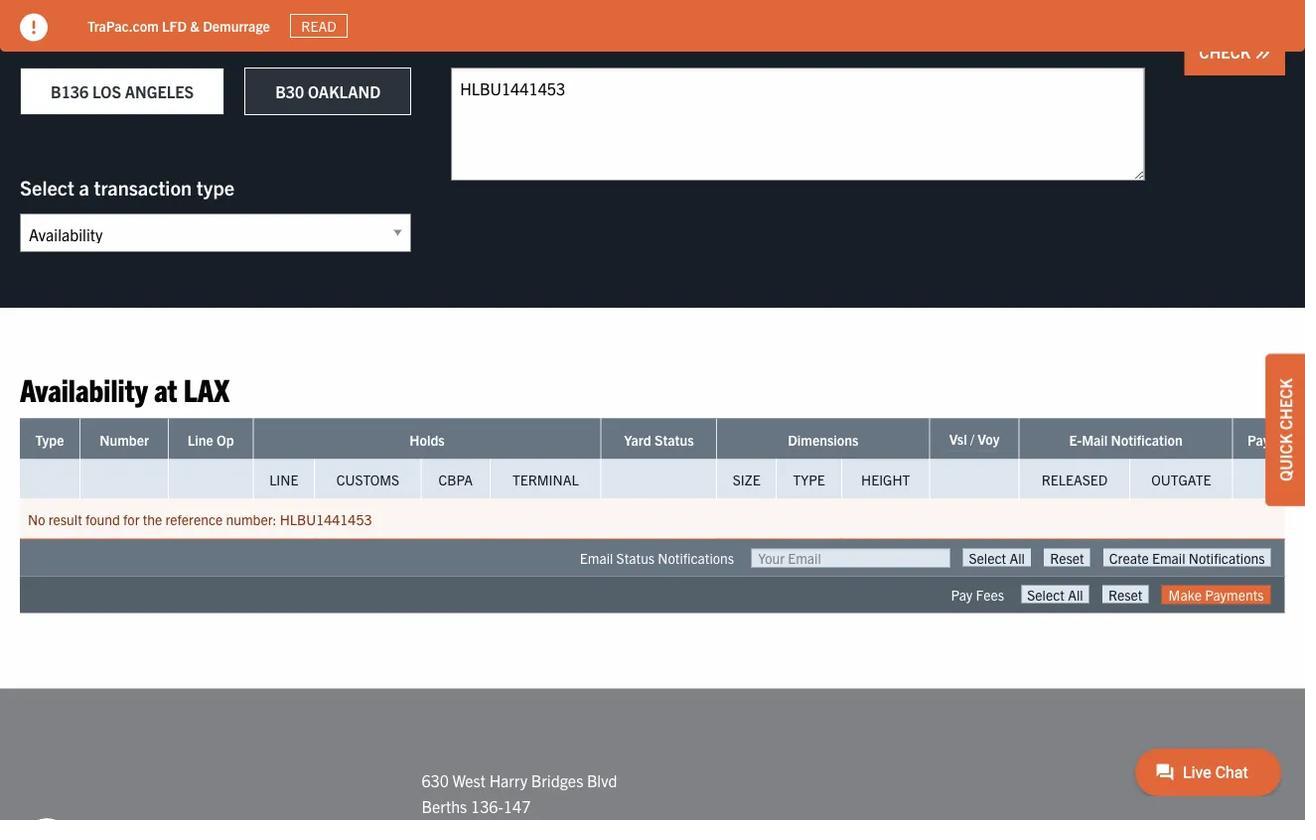 Task type: describe. For each thing, give the bounding box(es) containing it.
line for line op
[[188, 431, 213, 449]]

size
[[733, 471, 761, 489]]

read
[[301, 17, 336, 35]]

yard status
[[624, 431, 694, 449]]

dimensions
[[788, 431, 859, 449]]

pay for pay fees
[[951, 586, 973, 604]]

vsl
[[950, 430, 967, 448]]

hlbu1441453
[[280, 511, 372, 528]]

availability
[[20, 370, 148, 409]]

customs
[[336, 471, 400, 489]]

demurrage
[[203, 16, 270, 34]]

select for select a transaction type
[[20, 175, 74, 200]]

terminal
[[513, 471, 579, 489]]

fees
[[976, 586, 1005, 604]]

e-mail notification
[[1069, 431, 1183, 449]]

630 west harry bridges blvd berths 136-147
[[422, 772, 617, 817]]

status for yard
[[655, 431, 694, 449]]

quick check link
[[1266, 354, 1305, 507]]

make payments link
[[1162, 586, 1271, 605]]

0 vertical spatial type
[[35, 431, 64, 449]]

result
[[48, 511, 82, 528]]

&
[[190, 16, 200, 34]]

enter reference number(s)
[[451, 29, 680, 54]]

mail
[[1082, 431, 1108, 449]]

pay fees
[[951, 586, 1005, 604]]

payments
[[1205, 586, 1264, 604]]

b136
[[51, 82, 89, 102]]

cbpa
[[439, 471, 473, 489]]

lax
[[184, 370, 230, 409]]

Enter reference number(s) text field
[[451, 68, 1145, 181]]

berths
[[422, 797, 467, 817]]

holds
[[410, 431, 445, 449]]

trapac.com lfd & demurrage
[[87, 16, 270, 34]]

630
[[422, 772, 449, 791]]

line for line
[[269, 471, 298, 489]]

lfd
[[162, 16, 187, 34]]

a for transaction
[[79, 175, 89, 200]]

oakland
[[308, 82, 381, 102]]

make
[[1169, 586, 1202, 604]]

1 vertical spatial check
[[1276, 379, 1296, 430]]

b30
[[275, 82, 304, 102]]

make payments
[[1169, 586, 1264, 604]]

outgate
[[1152, 471, 1212, 489]]

0 horizontal spatial solid image
[[20, 13, 48, 41]]

vsl / voy
[[950, 430, 1000, 448]]

1 vertical spatial type
[[793, 471, 825, 489]]

read link
[[290, 14, 348, 38]]

e-
[[1069, 431, 1082, 449]]



Task type: vqa. For each thing, say whether or not it's contained in the screenshot.
make payments
yes



Task type: locate. For each thing, give the bounding box(es) containing it.
2 a from the top
[[79, 175, 89, 200]]

email status notifications
[[580, 549, 734, 567]]

136-
[[471, 797, 504, 817]]

status right email
[[617, 549, 655, 567]]

los
[[92, 82, 121, 102]]

b136 los angeles
[[51, 82, 194, 102]]

0 horizontal spatial pay
[[951, 586, 973, 604]]

bridges
[[531, 772, 584, 791]]

no result found for the reference number: hlbu1441453
[[28, 511, 372, 528]]

trapac.com
[[87, 16, 159, 34]]

los angeles image
[[20, 818, 169, 821]]

enter
[[451, 29, 498, 54]]

1 a from the top
[[79, 29, 89, 54]]

solid image
[[20, 13, 48, 41], [1255, 45, 1271, 61]]

status
[[655, 431, 694, 449], [617, 549, 655, 567]]

quick
[[1276, 434, 1296, 482]]

select a terminal
[[20, 29, 166, 54]]

transaction
[[94, 175, 192, 200]]

footer
[[0, 690, 1305, 821]]

line up number:
[[269, 471, 298, 489]]

harry
[[489, 772, 528, 791]]

1 horizontal spatial pay
[[1248, 431, 1270, 449]]

type
[[35, 431, 64, 449], [793, 471, 825, 489]]

line op
[[188, 431, 234, 449]]

1 select from the top
[[20, 29, 74, 54]]

released
[[1042, 471, 1108, 489]]

None button
[[963, 549, 1031, 567], [1044, 549, 1090, 567], [1104, 549, 1271, 567], [1022, 586, 1090, 604], [1103, 586, 1149, 604], [963, 549, 1031, 567], [1044, 549, 1090, 567], [1104, 549, 1271, 567], [1022, 586, 1090, 604], [1103, 586, 1149, 604]]

1 horizontal spatial line
[[269, 471, 298, 489]]

angeles
[[125, 82, 194, 102]]

147
[[504, 797, 531, 817]]

1 vertical spatial a
[[79, 175, 89, 200]]

0 horizontal spatial check
[[1200, 42, 1255, 62]]

0 vertical spatial select
[[20, 29, 74, 54]]

status right yard
[[655, 431, 694, 449]]

height
[[861, 471, 910, 489]]

solid image inside the check button
[[1255, 45, 1271, 61]]

1 horizontal spatial solid image
[[1255, 45, 1271, 61]]

/
[[971, 430, 975, 448]]

1 vertical spatial solid image
[[1255, 45, 1271, 61]]

yard
[[624, 431, 651, 449]]

notification
[[1111, 431, 1183, 449]]

reference right the the at the bottom left of the page
[[165, 511, 223, 528]]

line left the op
[[188, 431, 213, 449]]

select a transaction type
[[20, 175, 235, 200]]

0 horizontal spatial type
[[35, 431, 64, 449]]

notifications
[[658, 549, 734, 567]]

0 vertical spatial solid image
[[20, 13, 48, 41]]

2 select from the top
[[20, 175, 74, 200]]

1 vertical spatial select
[[20, 175, 74, 200]]

at
[[154, 370, 177, 409]]

footer containing 630 west harry bridges blvd
[[0, 690, 1305, 821]]

pay left fees
[[951, 586, 973, 604]]

0 horizontal spatial reference
[[165, 511, 223, 528]]

number:
[[226, 511, 277, 528]]

1 vertical spatial pay
[[951, 586, 973, 604]]

blvd
[[587, 772, 617, 791]]

check inside button
[[1200, 42, 1255, 62]]

0 vertical spatial status
[[655, 431, 694, 449]]

number(s)
[[590, 29, 680, 54]]

number
[[100, 431, 149, 449]]

select left transaction
[[20, 175, 74, 200]]

pay for pay
[[1248, 431, 1270, 449]]

type down 'availability'
[[35, 431, 64, 449]]

0 horizontal spatial line
[[188, 431, 213, 449]]

0 vertical spatial a
[[79, 29, 89, 54]]

quick check
[[1276, 379, 1296, 482]]

b30 oakland
[[275, 82, 381, 102]]

0 vertical spatial reference
[[503, 29, 585, 54]]

type
[[196, 175, 235, 200]]

found
[[85, 511, 120, 528]]

a
[[79, 29, 89, 54], [79, 175, 89, 200]]

0 vertical spatial line
[[188, 431, 213, 449]]

reference
[[503, 29, 585, 54], [165, 511, 223, 528]]

0 vertical spatial pay
[[1248, 431, 1270, 449]]

1 horizontal spatial check
[[1276, 379, 1296, 430]]

no
[[28, 511, 45, 528]]

terminal
[[94, 29, 166, 54]]

1 horizontal spatial reference
[[503, 29, 585, 54]]

pay left the quick check
[[1248, 431, 1270, 449]]

0 vertical spatial check
[[1200, 42, 1255, 62]]

the
[[143, 511, 162, 528]]

type down dimensions
[[793, 471, 825, 489]]

check
[[1200, 42, 1255, 62], [1276, 379, 1296, 430]]

west
[[453, 772, 486, 791]]

1 vertical spatial reference
[[165, 511, 223, 528]]

status for email
[[617, 549, 655, 567]]

check button
[[1185, 29, 1286, 76]]

reference right enter
[[503, 29, 585, 54]]

line
[[188, 431, 213, 449], [269, 471, 298, 489]]

for
[[123, 511, 140, 528]]

1 horizontal spatial type
[[793, 471, 825, 489]]

1 vertical spatial line
[[269, 471, 298, 489]]

select
[[20, 29, 74, 54], [20, 175, 74, 200]]

1 vertical spatial status
[[617, 549, 655, 567]]

a for terminal
[[79, 29, 89, 54]]

select up b136
[[20, 29, 74, 54]]

voy
[[978, 430, 1000, 448]]

Your Email email field
[[751, 549, 950, 568]]

availability at lax
[[20, 370, 230, 409]]

email
[[580, 549, 613, 567]]

a left terminal
[[79, 29, 89, 54]]

pay
[[1248, 431, 1270, 449], [951, 586, 973, 604]]

select for select a terminal
[[20, 29, 74, 54]]

op
[[217, 431, 234, 449]]

a left transaction
[[79, 175, 89, 200]]



